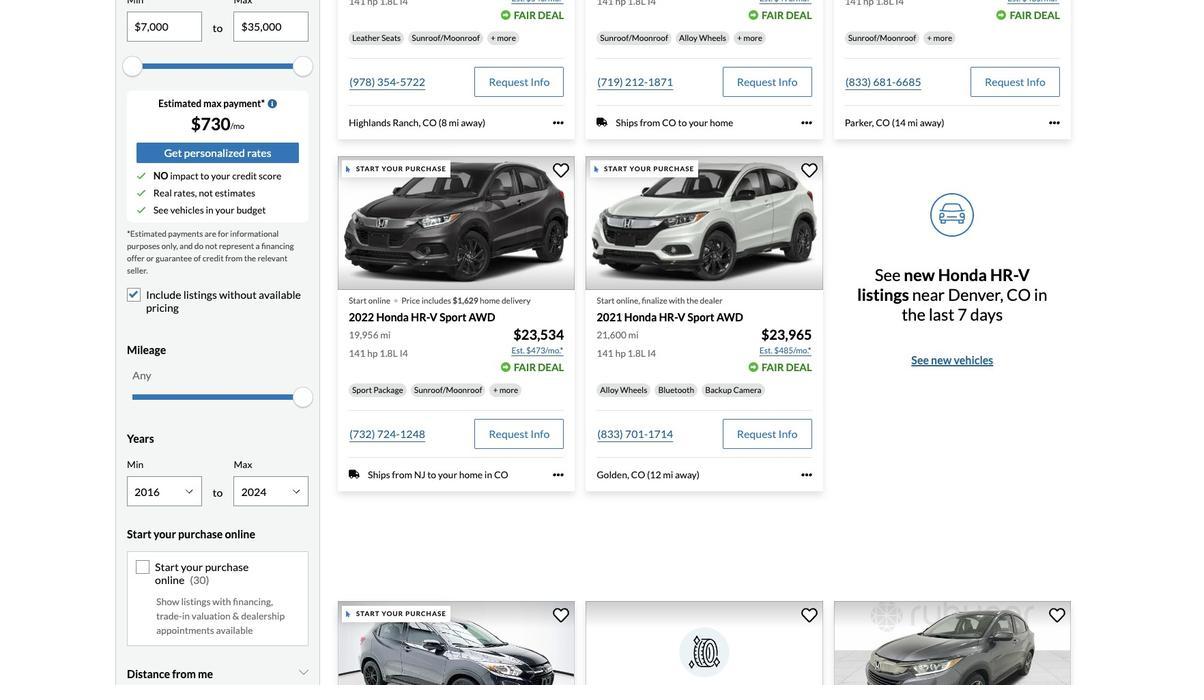 Task type: locate. For each thing, give the bounding box(es) containing it.
from inside dropdown button
[[172, 668, 196, 681]]

no
[[153, 170, 168, 181]]

mi right (12
[[663, 469, 673, 480]]

1 vertical spatial available
[[216, 625, 253, 636]]

0 horizontal spatial honda
[[376, 310, 409, 323]]

1248
[[400, 427, 425, 440]]

with right finalize
[[669, 295, 685, 305]]

honda inside new honda hr-v listings
[[938, 265, 987, 285]]

2 1.8l from the left
[[628, 347, 646, 359]]

141 down 21,600
[[597, 347, 613, 359]]

ellipsis h image for 5722
[[553, 117, 564, 128]]

1 vertical spatial with
[[212, 596, 231, 608]]

+ for sunroof/moonroof
[[737, 32, 742, 43]]

2 horizontal spatial sport
[[687, 310, 714, 323]]

hp down "19,956"
[[367, 347, 378, 359]]

1 vertical spatial online
[[225, 528, 255, 541]]

mi right "19,956"
[[380, 329, 391, 340]]

request for 5722
[[489, 75, 528, 88]]

2 141 from the left
[[597, 347, 613, 359]]

request info
[[489, 75, 550, 88], [737, 75, 798, 88], [985, 75, 1046, 88], [489, 427, 550, 440], [737, 427, 798, 440]]

1 vertical spatial mouse pointer image
[[346, 611, 351, 618]]

fair for (833) 681-6685
[[1010, 9, 1032, 21]]

honda down price
[[376, 310, 409, 323]]

(14
[[892, 116, 906, 128]]

the for near denver, co in the last 7 days
[[902, 304, 926, 324]]

see for see vehicles in your budget
[[153, 204, 168, 216]]

1 horizontal spatial alloy
[[679, 32, 698, 43]]

distance from me
[[127, 668, 213, 681]]

the inside start online, finalize with the dealer 2021 honda hr-v sport awd
[[687, 295, 698, 305]]

0 horizontal spatial available
[[216, 625, 253, 636]]

1 horizontal spatial available
[[259, 288, 301, 301]]

2 i4 from the left
[[648, 347, 656, 359]]

check image
[[137, 171, 146, 181], [137, 188, 146, 198], [137, 205, 146, 215]]

1 horizontal spatial 141
[[597, 347, 613, 359]]

highlands ranch, co (8 mi away)
[[349, 116, 485, 128]]

est. down $23,534
[[512, 345, 525, 355]]

from for ships from nj to your home in co
[[392, 469, 412, 480]]

fair deal
[[514, 9, 564, 21], [762, 9, 812, 21], [1010, 9, 1060, 21], [514, 361, 564, 373], [762, 361, 812, 373]]

deal for (833) 681-6685
[[1034, 9, 1060, 21]]

0 horizontal spatial with
[[212, 596, 231, 608]]

not up "see vehicles in your budget"
[[199, 187, 213, 199]]

2 horizontal spatial the
[[902, 304, 926, 324]]

a
[[256, 241, 260, 251]]

hp down 21,600
[[615, 347, 626, 359]]

mi
[[449, 116, 459, 128], [908, 116, 918, 128], [380, 329, 391, 340], [628, 329, 639, 340], [663, 469, 673, 480]]

21,600 mi 141 hp 1.8l i4
[[597, 329, 656, 359]]

19,956
[[349, 329, 379, 340]]

1 vertical spatial wheels
[[620, 385, 647, 395]]

1.8l inside 19,956 mi 141 hp 1.8l i4
[[380, 347, 398, 359]]

request info button for (833) 701-1714
[[723, 419, 812, 449]]

see for see new vehicles
[[911, 353, 929, 366]]

from for ships from co to your home
[[640, 116, 660, 128]]

1 horizontal spatial away)
[[675, 469, 700, 480]]

alloy
[[679, 32, 698, 43], [600, 385, 619, 395]]

1 141 from the left
[[349, 347, 365, 359]]

0 vertical spatial see
[[153, 204, 168, 216]]

start your purchase inside start your purchase link
[[356, 610, 446, 618]]

from inside *estimated payments are for informational purposes only, and do not represent a financing offer or guarantee of credit from the relevant seller.
[[225, 253, 243, 263]]

listings up valuation
[[181, 596, 211, 608]]

purchase
[[405, 165, 446, 173], [653, 165, 694, 173], [178, 528, 223, 541], [205, 560, 249, 573], [405, 610, 446, 618]]

0 horizontal spatial see
[[153, 204, 168, 216]]

0 horizontal spatial away)
[[461, 116, 485, 128]]

1 horizontal spatial credit
[[232, 170, 257, 181]]

2 horizontal spatial online
[[368, 295, 390, 305]]

hr- up days
[[990, 265, 1018, 285]]

0 horizontal spatial ships
[[368, 469, 390, 480]]

est. inside "$23,534 est. $473/mo.*"
[[512, 345, 525, 355]]

5722
[[400, 75, 425, 88]]

2 horizontal spatial hr-
[[990, 265, 1018, 285]]

1 horizontal spatial with
[[669, 295, 685, 305]]

ships from co to your home
[[616, 116, 733, 128]]

0 vertical spatial (833)
[[845, 75, 871, 88]]

available down relevant
[[259, 288, 301, 301]]

1 horizontal spatial v
[[678, 310, 685, 323]]

0 vertical spatial credit
[[232, 170, 257, 181]]

2 ellipsis h image from the left
[[1049, 117, 1060, 128]]

hp inside 21,600 mi 141 hp 1.8l i4
[[615, 347, 626, 359]]

start inside start your purchase link
[[356, 610, 380, 618]]

last
[[929, 304, 954, 324]]

1 horizontal spatial 1.8l
[[628, 347, 646, 359]]

1 horizontal spatial i4
[[648, 347, 656, 359]]

0 horizontal spatial awd
[[469, 310, 495, 323]]

1 vertical spatial home
[[480, 295, 500, 305]]

1 i4 from the left
[[400, 347, 408, 359]]

0 vertical spatial home
[[710, 116, 733, 128]]

1 vertical spatial check image
[[137, 188, 146, 198]]

deal
[[538, 9, 564, 21], [786, 9, 812, 21], [1034, 9, 1060, 21], [538, 361, 564, 373], [786, 361, 812, 373]]

1.8l inside 21,600 mi 141 hp 1.8l i4
[[628, 347, 646, 359]]

0 horizontal spatial vehicles
[[170, 204, 204, 216]]

(833) inside (833) 701-1714 button
[[597, 427, 623, 440]]

request info for 6685
[[985, 75, 1046, 88]]

start your purchase online up (30)
[[127, 528, 255, 541]]

i4 down start online, finalize with the dealer 2021 honda hr-v sport awd
[[648, 347, 656, 359]]

request info for 1871
[[737, 75, 798, 88]]

the inside *estimated payments are for informational purposes only, and do not represent a financing offer or guarantee of credit from the relevant seller.
[[244, 253, 256, 263]]

(732) 724-1248 button
[[349, 419, 426, 449]]

0 horizontal spatial hp
[[367, 347, 378, 359]]

seller.
[[127, 265, 148, 276]]

available inside show listings with financing, trade-in valuation & dealership appointments available
[[216, 625, 253, 636]]

7
[[958, 304, 967, 324]]

i4 inside 19,956 mi 141 hp 1.8l i4
[[400, 347, 408, 359]]

ranch,
[[393, 116, 421, 128]]

request
[[489, 75, 528, 88], [737, 75, 776, 88], [985, 75, 1024, 88], [489, 427, 528, 440], [737, 427, 776, 440]]

141 for finalize
[[597, 347, 613, 359]]

v inside start online, finalize with the dealer 2021 honda hr-v sport awd
[[678, 310, 685, 323]]

0 horizontal spatial v
[[430, 310, 437, 323]]

purchase for the gray 2018 honda hr-v ex fwd suv / crossover front-wheel drive continuously variable transmission image on the left of the page
[[405, 610, 446, 618]]

(833) 701-1714 button
[[597, 419, 674, 449]]

credit right of
[[202, 253, 224, 263]]

awd down $1,629
[[469, 310, 495, 323]]

honda up 7
[[938, 265, 987, 285]]

days
[[970, 304, 1003, 324]]

1 vertical spatial see
[[875, 265, 904, 285]]

vehicles down 7
[[954, 353, 993, 366]]

ships right truck icon
[[616, 116, 638, 128]]

0 vertical spatial new
[[904, 265, 935, 285]]

listings left near
[[857, 285, 909, 304]]

2 horizontal spatial away)
[[920, 116, 944, 128]]

see left near
[[875, 265, 904, 285]]

fair deal for 1871
[[762, 9, 812, 21]]

see vehicles in your budget
[[153, 204, 266, 216]]

2 check image from the top
[[137, 188, 146, 198]]

request info for 5722
[[489, 75, 550, 88]]

dealership
[[241, 610, 285, 622]]

leather seats
[[352, 32, 401, 43]]

years
[[127, 432, 154, 445]]

from left nj
[[392, 469, 412, 480]]

request for 1871
[[737, 75, 776, 88]]

1871
[[648, 75, 673, 88]]

2 vertical spatial online
[[155, 573, 184, 586]]

from down 1871
[[640, 116, 660, 128]]

i4 inside 21,600 mi 141 hp 1.8l i4
[[648, 347, 656, 359]]

listings inside 'include listings without available pricing'
[[183, 288, 217, 301]]

(719)
[[597, 75, 623, 88]]

the left last
[[902, 304, 926, 324]]

i4
[[400, 347, 408, 359], [648, 347, 656, 359]]

2 est. from the left
[[760, 345, 773, 355]]

new inside new honda hr-v listings
[[904, 265, 935, 285]]

3 check image from the top
[[137, 205, 146, 215]]

0 vertical spatial check image
[[137, 171, 146, 181]]

check image up '*estimated'
[[137, 205, 146, 215]]

1 awd from the left
[[469, 310, 495, 323]]

listings down of
[[183, 288, 217, 301]]

check image for real rates, not estimates
[[137, 188, 146, 198]]

mi right 21,600
[[628, 329, 639, 340]]

1 vertical spatial ships
[[368, 469, 390, 480]]

0 horizontal spatial 1.8l
[[380, 347, 398, 359]]

deal for (978) 354-5722
[[538, 9, 564, 21]]

2 hp from the left
[[615, 347, 626, 359]]

1 vertical spatial not
[[205, 241, 217, 251]]

2 awd from the left
[[717, 310, 743, 323]]

i4 for finalize
[[648, 347, 656, 359]]

chevron down image
[[299, 667, 309, 678]]

red 2022 honda hr-v sport awd suv / crossover all-wheel drive continuously variable transmission image
[[338, 156, 575, 290]]

the down a
[[244, 253, 256, 263]]

available
[[259, 288, 301, 301], [216, 625, 253, 636]]

2 vertical spatial home
[[459, 469, 483, 480]]

2 vertical spatial see
[[911, 353, 929, 366]]

1 1.8l from the left
[[380, 347, 398, 359]]

$23,965 est. $485/mo.*
[[760, 326, 812, 355]]

new honda hr-v listings
[[857, 265, 1030, 304]]

19,956 mi 141 hp 1.8l i4
[[349, 329, 408, 359]]

0 horizontal spatial i4
[[400, 347, 408, 359]]

1 ellipsis h image from the left
[[553, 117, 564, 128]]

0 horizontal spatial hr-
[[411, 310, 430, 323]]

start your purchase online down the 'start your purchase online' dropdown button
[[155, 560, 249, 586]]

2 vertical spatial check image
[[137, 205, 146, 215]]

0 horizontal spatial online
[[155, 573, 184, 586]]

with
[[669, 295, 685, 305], [212, 596, 231, 608]]

see
[[153, 204, 168, 216], [875, 265, 904, 285], [911, 353, 929, 366]]

with inside start online, finalize with the dealer 2021 honda hr-v sport awd
[[669, 295, 685, 305]]

platinum white pearl 2021 honda hr-v sport awd suv / crossover all-wheel drive continuously variable transmission image
[[586, 156, 823, 290]]

0 vertical spatial with
[[669, 295, 685, 305]]

0 horizontal spatial est.
[[512, 345, 525, 355]]

purchase inside dropdown button
[[178, 528, 223, 541]]

0 horizontal spatial the
[[244, 253, 256, 263]]

1 horizontal spatial see
[[875, 265, 904, 285]]

with up valuation
[[212, 596, 231, 608]]

from
[[640, 116, 660, 128], [225, 253, 243, 263], [392, 469, 412, 480], [172, 668, 196, 681]]

fair
[[514, 9, 536, 21], [762, 9, 784, 21], [1010, 9, 1032, 21], [514, 361, 536, 373], [762, 361, 784, 373]]

awd down dealer
[[717, 310, 743, 323]]

the left dealer
[[687, 295, 698, 305]]

relevant
[[258, 253, 287, 263]]

rates,
[[174, 187, 197, 199]]

v inside new honda hr-v listings
[[1018, 265, 1030, 285]]

more
[[497, 32, 516, 43], [744, 32, 762, 43], [933, 32, 952, 43], [499, 385, 518, 395]]

honda inside start online, finalize with the dealer 2021 honda hr-v sport awd
[[624, 310, 657, 323]]

sport down $1,629
[[439, 310, 466, 323]]

2 mouse pointer image from the top
[[346, 611, 351, 618]]

141 inside 21,600 mi 141 hp 1.8l i4
[[597, 347, 613, 359]]

(30)
[[190, 573, 209, 586]]

1 vertical spatial alloy wheels
[[600, 385, 647, 395]]

info for (833) 701-1714
[[778, 427, 798, 440]]

1 horizontal spatial hr-
[[659, 310, 678, 323]]

more for leather seats
[[497, 32, 516, 43]]

only,
[[161, 241, 178, 251]]

0 horizontal spatial ellipsis h image
[[553, 117, 564, 128]]

home for ships from nj to your home in co
[[459, 469, 483, 480]]

141 down "19,956"
[[349, 347, 365, 359]]

new up last
[[904, 265, 935, 285]]

includes
[[422, 295, 451, 305]]

ellipsis h image
[[801, 117, 812, 128], [553, 469, 564, 480], [801, 469, 812, 480]]

available down &
[[216, 625, 253, 636]]

1 vertical spatial (833)
[[597, 427, 623, 440]]

1 horizontal spatial hp
[[615, 347, 626, 359]]

0 vertical spatial mouse pointer image
[[346, 166, 351, 172]]

1 horizontal spatial the
[[687, 295, 698, 305]]

/mo
[[231, 121, 245, 131]]

0 vertical spatial ships
[[616, 116, 638, 128]]

2 horizontal spatial see
[[911, 353, 929, 366]]

v
[[1018, 265, 1030, 285], [430, 310, 437, 323], [678, 310, 685, 323]]

724-
[[377, 427, 400, 440]]

honda inside the start online · price includes $1,629 home delivery 2022 honda hr-v sport awd
[[376, 310, 409, 323]]

see inside see new vehicles link
[[911, 353, 929, 366]]

distance
[[127, 668, 170, 681]]

hr- down price
[[411, 310, 430, 323]]

1 horizontal spatial wheels
[[699, 32, 726, 43]]

2 horizontal spatial honda
[[938, 265, 987, 285]]

new down last
[[931, 353, 952, 366]]

hr- down finalize
[[659, 310, 678, 323]]

0 vertical spatial start your purchase online
[[127, 528, 255, 541]]

1 hp from the left
[[367, 347, 378, 359]]

the inside near denver, co in the last 7 days
[[902, 304, 926, 324]]

mouse pointer image
[[346, 166, 351, 172], [346, 611, 351, 618]]

from down the represent
[[225, 253, 243, 263]]

0 vertical spatial wheels
[[699, 32, 726, 43]]

0 vertical spatial vehicles
[[170, 204, 204, 216]]

guarantee
[[156, 253, 192, 263]]

1.8l down online,
[[628, 347, 646, 359]]

1 horizontal spatial est.
[[760, 345, 773, 355]]

honda down online,
[[624, 310, 657, 323]]

1 horizontal spatial vehicles
[[954, 353, 993, 366]]

hp inside 19,956 mi 141 hp 1.8l i4
[[367, 347, 378, 359]]

sport left "package" in the left bottom of the page
[[352, 385, 372, 395]]

141 inside 19,956 mi 141 hp 1.8l i4
[[349, 347, 365, 359]]

sunroof/moonroof
[[412, 32, 480, 43], [600, 32, 668, 43], [848, 32, 916, 43], [414, 385, 482, 395]]

1 vertical spatial new
[[931, 353, 952, 366]]

to
[[213, 21, 223, 34], [678, 116, 687, 128], [200, 170, 209, 181], [427, 469, 436, 480], [213, 486, 223, 499]]

away) right (12
[[675, 469, 700, 480]]

1 horizontal spatial sport
[[439, 310, 466, 323]]

1 horizontal spatial (833)
[[845, 75, 871, 88]]

est.
[[512, 345, 525, 355], [760, 345, 773, 355]]

(833) 681-6685
[[845, 75, 921, 88]]

away) for parker, co (14 mi away)
[[920, 116, 944, 128]]

away) right (14
[[920, 116, 944, 128]]

2 horizontal spatial v
[[1018, 265, 1030, 285]]

price
[[401, 295, 420, 305]]

start your purchase for finalize
[[604, 165, 694, 173]]

1 horizontal spatial honda
[[624, 310, 657, 323]]

ships for ships from co to your home
[[616, 116, 638, 128]]

0 horizontal spatial credit
[[202, 253, 224, 263]]

1 horizontal spatial alloy wheels
[[679, 32, 726, 43]]

mouse pointer image inside start your purchase link
[[346, 611, 351, 618]]

1 horizontal spatial ships
[[616, 116, 638, 128]]

ellipsis h image for 6685
[[1049, 117, 1060, 128]]

1 vertical spatial vehicles
[[954, 353, 993, 366]]

sport inside the start online · price includes $1,629 home delivery 2022 honda hr-v sport awd
[[439, 310, 466, 323]]

hp for ·
[[367, 347, 378, 359]]

1 horizontal spatial awd
[[717, 310, 743, 323]]

the for start online, finalize with the dealer 2021 honda hr-v sport awd
[[687, 295, 698, 305]]

1 horizontal spatial online
[[225, 528, 255, 541]]

est. inside $23,965 est. $485/mo.*
[[760, 345, 773, 355]]

1.8l
[[380, 347, 398, 359], [628, 347, 646, 359]]

est. for finalize
[[760, 345, 773, 355]]

vehicles down rates,
[[170, 204, 204, 216]]

in
[[206, 204, 213, 216], [1034, 285, 1047, 304], [484, 469, 492, 480], [182, 610, 190, 622]]

1 vertical spatial credit
[[202, 253, 224, 263]]

+ for leather seats
[[491, 32, 496, 43]]

check image left no
[[137, 171, 146, 181]]

request info button for (719) 212-1871
[[723, 67, 812, 97]]

personalized
[[184, 146, 245, 159]]

online inside the start online · price includes $1,629 home delivery 2022 honda hr-v sport awd
[[368, 295, 390, 305]]

est. down $23,965
[[760, 345, 773, 355]]

start your purchase link
[[338, 602, 578, 685]]

see down "real"
[[153, 204, 168, 216]]

away) right (8
[[461, 116, 485, 128]]

more for sport package
[[499, 385, 518, 395]]

ellipsis h image
[[553, 117, 564, 128], [1049, 117, 1060, 128]]

mi inside 21,600 mi 141 hp 1.8l i4
[[628, 329, 639, 340]]

0 horizontal spatial alloy
[[600, 385, 619, 395]]

ellipsis h image for finalize
[[801, 469, 812, 480]]

0 vertical spatial online
[[368, 295, 390, 305]]

hr-
[[990, 265, 1018, 285], [411, 310, 430, 323], [659, 310, 678, 323]]

ships for ships from nj to your home in co
[[368, 469, 390, 480]]

1.8l up "package" in the left bottom of the page
[[380, 347, 398, 359]]

request info button
[[475, 67, 564, 97], [723, 67, 812, 97], [971, 67, 1060, 97], [475, 419, 564, 449], [723, 419, 812, 449]]

+
[[491, 32, 496, 43], [737, 32, 742, 43], [927, 32, 932, 43], [493, 385, 498, 395]]

i4 for ·
[[400, 347, 408, 359]]

listings inside show listings with financing, trade-in valuation & dealership appointments available
[[181, 596, 211, 608]]

listings
[[857, 285, 909, 304], [183, 288, 217, 301], [181, 596, 211, 608]]

1 horizontal spatial ellipsis h image
[[1049, 117, 1060, 128]]

sport down dealer
[[687, 310, 714, 323]]

see down last
[[911, 353, 929, 366]]

from left me
[[172, 668, 196, 681]]

info
[[530, 75, 550, 88], [778, 75, 798, 88], [1026, 75, 1046, 88], [530, 427, 550, 440], [778, 427, 798, 440]]

0 vertical spatial available
[[259, 288, 301, 301]]

(833) left "681-"
[[845, 75, 871, 88]]

start inside the 'start your purchase online' dropdown button
[[127, 528, 151, 541]]

0 horizontal spatial 141
[[349, 347, 365, 359]]

check image left "real"
[[137, 188, 146, 198]]

new
[[904, 265, 935, 285], [931, 353, 952, 366]]

start inside start your purchase online
[[155, 560, 179, 573]]

not right do
[[205, 241, 217, 251]]

parker,
[[845, 116, 874, 128]]

1 mouse pointer image from the top
[[346, 166, 351, 172]]

i4 up "package" in the left bottom of the page
[[400, 347, 408, 359]]

(978) 354-5722 button
[[349, 67, 426, 97]]

hp
[[367, 347, 378, 359], [615, 347, 626, 359]]

request info button for (978) 354-5722
[[475, 67, 564, 97]]

ships right truck image
[[368, 469, 390, 480]]

(833) left 701- in the bottom of the page
[[597, 427, 623, 440]]

(833) inside (833) 681-6685 button
[[845, 75, 871, 88]]

honda
[[938, 265, 987, 285], [376, 310, 409, 323], [624, 310, 657, 323]]

your inside start your purchase online
[[181, 560, 203, 573]]

credit up estimates
[[232, 170, 257, 181]]

1 est. from the left
[[512, 345, 525, 355]]

0 horizontal spatial (833)
[[597, 427, 623, 440]]



Task type: vqa. For each thing, say whether or not it's contained in the screenshot.
Result 22 of 9,622
no



Task type: describe. For each thing, give the bounding box(es) containing it.
payments
[[168, 229, 203, 239]]

awd inside the start online · price includes $1,629 home delivery 2022 honda hr-v sport awd
[[469, 310, 495, 323]]

backup
[[705, 385, 732, 395]]

hp for finalize
[[615, 347, 626, 359]]

mileage
[[127, 343, 166, 356]]

(719) 212-1871 button
[[597, 67, 674, 97]]

(719) 212-1871
[[597, 75, 673, 88]]

0 vertical spatial alloy
[[679, 32, 698, 43]]

golden,
[[597, 469, 629, 480]]

max
[[203, 97, 222, 109]]

mi right (8
[[449, 116, 459, 128]]

denver,
[[948, 285, 1004, 304]]

6685
[[896, 75, 921, 88]]

start online · price includes $1,629 home delivery 2022 honda hr-v sport awd
[[349, 286, 531, 323]]

mouse pointer image for red 2022 honda hr-v sport awd suv / crossover all-wheel drive continuously variable transmission image at left
[[346, 166, 351, 172]]

represent
[[219, 241, 254, 251]]

no impact to your credit score
[[153, 170, 281, 181]]

mi right (14
[[908, 116, 918, 128]]

highlands
[[349, 116, 391, 128]]

purposes
[[127, 241, 160, 251]]

not inside *estimated payments are for informational purposes only, and do not represent a financing offer or guarantee of credit from the relevant seller.
[[205, 241, 217, 251]]

info circle image
[[268, 99, 277, 108]]

+ more for sport package
[[493, 385, 518, 395]]

distance from me button
[[127, 658, 309, 685]]

request info for 1248
[[489, 427, 550, 440]]

request for 1248
[[489, 427, 528, 440]]

trade-
[[156, 610, 182, 622]]

black 2022 honda hr-v ex fwd suv / crossover front-wheel drive continuously variable transmission image
[[834, 602, 1071, 685]]

real rates, not estimates
[[153, 187, 255, 199]]

info for (719) 212-1871
[[778, 75, 798, 88]]

listings for available
[[183, 288, 217, 301]]

request for 1714
[[737, 427, 776, 440]]

nj
[[414, 469, 426, 480]]

fair for (719) 212-1871
[[762, 9, 784, 21]]

701-
[[625, 427, 648, 440]]

start your purchase for ·
[[356, 165, 446, 173]]

deal for (719) 212-1871
[[786, 9, 812, 21]]

1 vertical spatial alloy
[[600, 385, 619, 395]]

1 check image from the top
[[137, 171, 146, 181]]

0 horizontal spatial alloy wheels
[[600, 385, 647, 395]]

golden, co (12 mi away)
[[597, 469, 700, 480]]

mouse pointer image for the gray 2018 honda hr-v ex fwd suv / crossover front-wheel drive continuously variable transmission image on the left of the page
[[346, 611, 351, 618]]

truck image
[[349, 469, 360, 480]]

1.8l for finalize
[[628, 347, 646, 359]]

away) for golden, co (12 mi away)
[[675, 469, 700, 480]]

online inside the 'start your purchase online' dropdown button
[[225, 528, 255, 541]]

see new vehicles link
[[911, 352, 993, 368]]

sunroof/moonroof up (833) 681-6685
[[848, 32, 916, 43]]

info for (833) 681-6685
[[1026, 75, 1046, 88]]

(978)
[[349, 75, 375, 88]]

+ for sport package
[[493, 385, 498, 395]]

online,
[[616, 295, 640, 305]]

request info button for (732) 724-1248
[[475, 419, 564, 449]]

21,600
[[597, 329, 627, 340]]

+ more for sunroof/moonroof
[[737, 32, 762, 43]]

home inside the start online · price includes $1,629 home delivery 2022 honda hr-v sport awd
[[480, 295, 500, 305]]

estimated max payment*
[[158, 97, 265, 109]]

get
[[164, 146, 182, 159]]

estimates
[[215, 187, 255, 199]]

max
[[234, 459, 252, 470]]

pricing
[[146, 301, 179, 314]]

0 horizontal spatial wheels
[[620, 385, 647, 395]]

start inside the start online · price includes $1,629 home delivery 2022 honda hr-v sport awd
[[349, 295, 367, 305]]

1 vertical spatial start your purchase online
[[155, 560, 249, 586]]

hr- inside the start online · price includes $1,629 home delivery 2022 honda hr-v sport awd
[[411, 310, 430, 323]]

sport inside start online, finalize with the dealer 2021 honda hr-v sport awd
[[687, 310, 714, 323]]

of
[[194, 253, 201, 263]]

sport package
[[352, 385, 403, 395]]

(833) for (833) 701-1714
[[597, 427, 623, 440]]

home for ships from co to your home
[[710, 116, 733, 128]]

your inside dropdown button
[[154, 528, 176, 541]]

fair deal for 6685
[[1010, 9, 1060, 21]]

see for see
[[875, 265, 904, 285]]

$23,965
[[761, 326, 812, 342]]

mouse pointer image
[[594, 166, 599, 172]]

rates
[[247, 146, 271, 159]]

awd inside start online, finalize with the dealer 2021 honda hr-v sport awd
[[717, 310, 743, 323]]

available inside 'include listings without available pricing'
[[259, 288, 301, 301]]

listings for financing,
[[181, 596, 211, 608]]

parker, co (14 mi away)
[[845, 116, 944, 128]]

finalize
[[642, 295, 667, 305]]

(732) 724-1248
[[349, 427, 425, 440]]

from for distance from me
[[172, 668, 196, 681]]

Max text field
[[234, 12, 308, 41]]

start inside start online, finalize with the dealer 2021 honda hr-v sport awd
[[597, 295, 615, 305]]

hr- inside new honda hr-v listings
[[990, 265, 1018, 285]]

show
[[156, 596, 179, 608]]

financing
[[261, 241, 294, 251]]

info for (978) 354-5722
[[530, 75, 550, 88]]

purchase for platinum white pearl 2021 honda hr-v sport awd suv / crossover all-wheel drive continuously variable transmission image
[[653, 165, 694, 173]]

681-
[[873, 75, 896, 88]]

co inside near denver, co in the last 7 days
[[1007, 285, 1031, 304]]

credit inside *estimated payments are for informational purposes only, and do not represent a financing offer or guarantee of credit from the relevant seller.
[[202, 253, 224, 263]]

or
[[146, 253, 154, 263]]

1714
[[648, 427, 673, 440]]

valuation
[[192, 610, 231, 622]]

2022
[[349, 310, 374, 323]]

include
[[146, 288, 181, 301]]

ellipsis h image for ·
[[553, 469, 564, 480]]

request for 6685
[[985, 75, 1024, 88]]

do
[[194, 241, 204, 251]]

v inside the start online · price includes $1,629 home delivery 2022 honda hr-v sport awd
[[430, 310, 437, 323]]

truck image
[[597, 117, 608, 128]]

with inside show listings with financing, trade-in valuation & dealership appointments available
[[212, 596, 231, 608]]

est. for ·
[[512, 345, 525, 355]]

start online, finalize with the dealer 2021 honda hr-v sport awd
[[597, 295, 743, 323]]

real
[[153, 187, 172, 199]]

backup camera
[[705, 385, 761, 395]]

141 for ·
[[349, 347, 365, 359]]

sunroof/moonroof right seats
[[412, 32, 480, 43]]

$23,534 est. $473/mo.*
[[512, 326, 564, 355]]

(732)
[[349, 427, 375, 440]]

me
[[198, 668, 213, 681]]

vehicle photo unavailable image
[[586, 602, 823, 685]]

seats
[[381, 32, 401, 43]]

purchase for red 2022 honda hr-v sport awd suv / crossover all-wheel drive continuously variable transmission image at left
[[405, 165, 446, 173]]

2021
[[597, 310, 622, 323]]

sunroof/moonroof up (719) 212-1871 on the top
[[600, 32, 668, 43]]

0 vertical spatial alloy wheels
[[679, 32, 726, 43]]

fair for (978) 354-5722
[[514, 9, 536, 21]]

any
[[132, 369, 151, 382]]

(833) 681-6685 button
[[845, 67, 922, 97]]

ships from nj to your home in co
[[368, 469, 508, 480]]

informational
[[230, 229, 279, 239]]

$730
[[191, 113, 231, 134]]

(833) for (833) 681-6685
[[845, 75, 871, 88]]

0 vertical spatial not
[[199, 187, 213, 199]]

near denver, co in the last 7 days
[[902, 285, 1047, 324]]

more for sunroof/moonroof
[[744, 32, 762, 43]]

for
[[218, 229, 229, 239]]

delivery
[[502, 295, 531, 305]]

+ more for leather seats
[[491, 32, 516, 43]]

impact
[[170, 170, 199, 181]]

(833) 701-1714
[[597, 427, 673, 440]]

package
[[374, 385, 403, 395]]

bluetooth
[[658, 385, 694, 395]]

get personalized rates
[[164, 146, 271, 159]]

gray 2018 honda hr-v ex fwd suv / crossover front-wheel drive continuously variable transmission image
[[338, 602, 575, 685]]

check image for see vehicles in your budget
[[137, 205, 146, 215]]

&
[[232, 610, 239, 622]]

near
[[912, 285, 945, 304]]

(978) 354-5722
[[349, 75, 425, 88]]

1.8l for ·
[[380, 347, 398, 359]]

0 horizontal spatial sport
[[352, 385, 372, 395]]

budget
[[236, 204, 266, 216]]

mi inside 19,956 mi 141 hp 1.8l i4
[[380, 329, 391, 340]]

request info for 1714
[[737, 427, 798, 440]]

get personalized rates button
[[137, 143, 299, 163]]

in inside show listings with financing, trade-in valuation & dealership appointments available
[[182, 610, 190, 622]]

mileage button
[[127, 333, 309, 367]]

info for (732) 724-1248
[[530, 427, 550, 440]]

years button
[[127, 422, 309, 456]]

$730 /mo
[[191, 113, 245, 134]]

354-
[[377, 75, 400, 88]]

listings inside new honda hr-v listings
[[857, 285, 909, 304]]

Min text field
[[128, 12, 201, 41]]

est. $485/mo.* button
[[759, 344, 812, 357]]

see new vehicles
[[911, 353, 993, 366]]

request info button for (833) 681-6685
[[971, 67, 1060, 97]]

start your purchase online inside dropdown button
[[127, 528, 255, 541]]

show listings with financing, trade-in valuation & dealership appointments available
[[156, 596, 285, 636]]

hr- inside start online, finalize with the dealer 2021 honda hr-v sport awd
[[659, 310, 678, 323]]

$1,629
[[453, 295, 478, 305]]

fair deal for 5722
[[514, 9, 564, 21]]

in inside near denver, co in the last 7 days
[[1034, 285, 1047, 304]]

(12
[[647, 469, 661, 480]]

start your purchase online button
[[127, 517, 309, 551]]

sunroof/moonroof up 1248
[[414, 385, 482, 395]]



